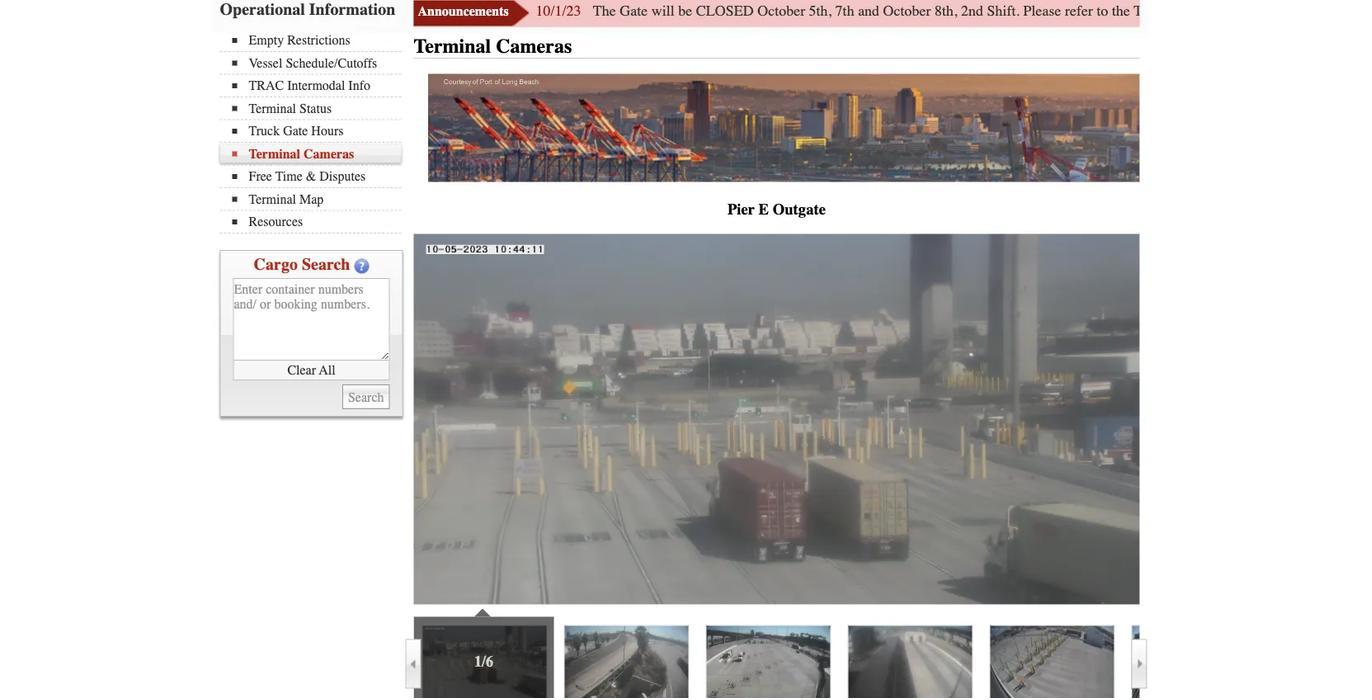 Task type: vqa. For each thing, say whether or not it's contained in the screenshot.
third row from the top
no



Task type: locate. For each thing, give the bounding box(es) containing it.
truck down 'trac'
[[249, 124, 280, 139]]

7th
[[836, 3, 855, 20]]

1 october from the left
[[758, 3, 806, 20]]

schedule/cutoffs
[[286, 56, 377, 71]]

and
[[858, 3, 880, 20]]

0 horizontal spatial truck
[[249, 124, 280, 139]]

8th,
[[935, 3, 958, 20]]

hours
[[1204, 3, 1241, 20], [311, 124, 344, 139]]

intermodal
[[287, 78, 345, 94]]

1/6
[[474, 654, 493, 671]]

0 horizontal spatial hours
[[311, 124, 344, 139]]

0 vertical spatial truck
[[1134, 3, 1169, 20]]

web
[[1244, 3, 1269, 20]]

information
[[309, 0, 396, 19]]

outgate
[[773, 201, 826, 219]]

1 horizontal spatial cameras
[[496, 35, 572, 58]]

operational information
[[220, 0, 396, 19]]

2 horizontal spatial gate
[[1173, 3, 1201, 20]]

for
[[1305, 3, 1322, 20]]

1 vertical spatial hours
[[311, 124, 344, 139]]

hours left web
[[1204, 3, 1241, 20]]

2nd
[[961, 3, 984, 20]]

october
[[758, 3, 806, 20], [883, 3, 931, 20]]

october right and on the top of page
[[883, 3, 931, 20]]

terminal
[[414, 35, 491, 58], [249, 101, 296, 116], [249, 146, 300, 162], [249, 192, 296, 207]]

0 horizontal spatial gate
[[283, 124, 308, 139]]

1 horizontal spatial hours
[[1204, 3, 1241, 20]]

truck
[[1134, 3, 1169, 20], [249, 124, 280, 139]]

0 vertical spatial cameras
[[496, 35, 572, 58]]

trac intermodal info link
[[232, 78, 401, 94]]

will
[[652, 3, 675, 20]]

gate
[[620, 3, 648, 20], [1173, 3, 1201, 20], [283, 124, 308, 139]]

None submit
[[342, 385, 390, 410]]

all
[[319, 363, 336, 378]]

cameras down 10/1/23
[[496, 35, 572, 58]]

10/1/23 the gate will be closed october 5th, 7th and october 8th, 2nd shift. please refer to the truck gate hours web page for further
[[536, 3, 1362, 20]]

5th,
[[809, 3, 832, 20]]

trac
[[249, 78, 284, 94]]

clear all
[[287, 363, 336, 378]]

cameras down the truck gate hours link
[[304, 146, 354, 162]]

terminal cameras link
[[232, 146, 401, 162]]

cameras inside the empty restrictions vessel schedule/cutoffs trac intermodal info terminal status truck gate hours terminal cameras free time & disputes terminal map resources
[[304, 146, 354, 162]]

0 horizontal spatial october
[[758, 3, 806, 20]]

clear
[[287, 363, 316, 378]]

hours up the terminal cameras link
[[311, 124, 344, 139]]

&
[[306, 169, 316, 184]]

to
[[1097, 3, 1109, 20]]

cargo
[[254, 255, 298, 274]]

1 vertical spatial cameras
[[304, 146, 354, 162]]

1 vertical spatial truck
[[249, 124, 280, 139]]

truck right the
[[1134, 3, 1169, 20]]

0 horizontal spatial cameras
[[304, 146, 354, 162]]

menu bar
[[220, 31, 410, 234]]

terminal down 'trac'
[[249, 101, 296, 116]]

cameras
[[496, 35, 572, 58], [304, 146, 354, 162]]

terminal up resources
[[249, 192, 296, 207]]

1 horizontal spatial truck
[[1134, 3, 1169, 20]]

map
[[300, 192, 324, 207]]

terminal down 'announcements'
[[414, 35, 491, 58]]

1 horizontal spatial october
[[883, 3, 931, 20]]

status
[[300, 101, 332, 116]]

gate inside the empty restrictions vessel schedule/cutoffs trac intermodal info terminal status truck gate hours terminal cameras free time & disputes terminal map resources
[[283, 124, 308, 139]]

october left the 5th,
[[758, 3, 806, 20]]

hours inside the empty restrictions vessel schedule/cutoffs trac intermodal info terminal status truck gate hours terminal cameras free time & disputes terminal map resources
[[311, 124, 344, 139]]

vessel
[[249, 56, 283, 71]]

disputes
[[320, 169, 366, 184]]



Task type: describe. For each thing, give the bounding box(es) containing it.
further
[[1326, 3, 1362, 20]]

e
[[759, 201, 769, 219]]

shift.
[[987, 3, 1020, 20]]

free
[[249, 169, 272, 184]]

1 horizontal spatial gate
[[620, 3, 648, 20]]

empty restrictions link
[[232, 33, 401, 48]]

Enter container numbers and/ or booking numbers.  text field
[[233, 279, 390, 361]]

resources
[[249, 215, 303, 230]]

truck gate hours link
[[232, 124, 401, 139]]

free time & disputes link
[[232, 169, 401, 184]]

refer
[[1065, 3, 1093, 20]]

page
[[1273, 3, 1301, 20]]

terminal cameras
[[414, 35, 572, 58]]

empty
[[249, 33, 284, 48]]

the
[[1112, 3, 1131, 20]]

pier e outgate
[[728, 201, 826, 219]]

announcements
[[418, 4, 509, 19]]

info
[[349, 78, 371, 94]]

truck inside the empty restrictions vessel schedule/cutoffs trac intermodal info terminal status truck gate hours terminal cameras free time & disputes terminal map resources
[[249, 124, 280, 139]]

vessel schedule/cutoffs link
[[232, 56, 401, 71]]

clear all button
[[233, 361, 390, 381]]

2 october from the left
[[883, 3, 931, 20]]

terminal up free
[[249, 146, 300, 162]]

terminal status link
[[232, 101, 401, 116]]

search
[[302, 255, 350, 274]]

be
[[678, 3, 692, 20]]

menu bar containing empty restrictions
[[220, 31, 410, 234]]

the
[[593, 3, 616, 20]]

restrictions
[[287, 33, 350, 48]]

terminal map link
[[232, 192, 401, 207]]

pier
[[728, 201, 755, 219]]

10/1/23
[[536, 3, 581, 20]]

cargo search
[[254, 255, 350, 274]]

time
[[275, 169, 303, 184]]

operational
[[220, 0, 305, 19]]

please
[[1024, 3, 1062, 20]]

resources link
[[232, 215, 401, 230]]

empty restrictions vessel schedule/cutoffs trac intermodal info terminal status truck gate hours terminal cameras free time & disputes terminal map resources
[[249, 33, 377, 230]]

0 vertical spatial hours
[[1204, 3, 1241, 20]]

closed
[[696, 3, 754, 20]]



